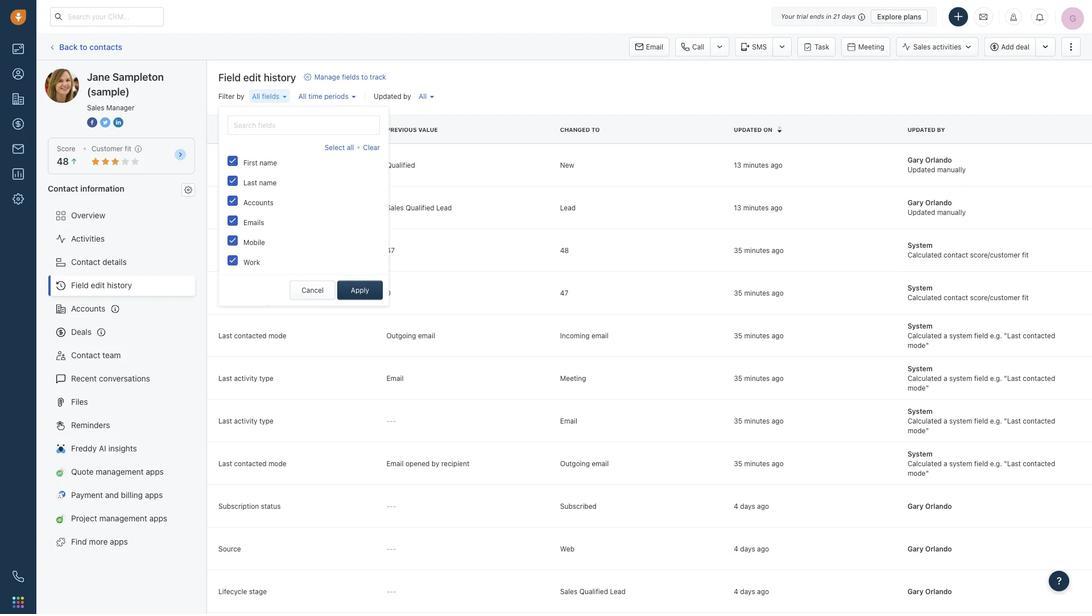 Task type: vqa. For each thing, say whether or not it's contained in the screenshot.


Task type: locate. For each thing, give the bounding box(es) containing it.
contact
[[944, 251, 968, 259], [944, 294, 968, 302]]

gary orlando updated manually for lead
[[908, 199, 966, 216]]

1 vertical spatial fields
[[262, 92, 280, 100]]

1 vertical spatial status
[[261, 502, 281, 510]]

2 orlando from the top
[[925, 199, 952, 207]]

0 horizontal spatial accounts
[[71, 304, 105, 313]]

2 manually from the top
[[937, 208, 966, 216]]

5 35 from the top
[[734, 417, 743, 425]]

0 horizontal spatial lead
[[436, 203, 452, 211]]

sampleton
[[87, 69, 127, 78], [112, 71, 164, 83]]

score/customer for 48
[[970, 251, 1020, 259]]

system calculated contact score/customer fit for 47
[[908, 284, 1029, 302]]

subscribed
[[560, 502, 597, 510]]

(sample) up manager
[[129, 69, 161, 78]]

outgoing down 0 on the top left of page
[[387, 331, 416, 339]]

47
[[387, 246, 395, 254], [560, 289, 569, 297]]

13
[[734, 161, 741, 169], [734, 203, 741, 211]]

1 vertical spatial outgoing email
[[560, 459, 609, 467]]

by
[[403, 92, 411, 100], [237, 92, 244, 100], [937, 126, 945, 132], [432, 459, 439, 467]]

lifecycle
[[218, 203, 247, 211], [218, 587, 247, 595]]

score/customer
[[970, 251, 1020, 259], [970, 294, 1020, 302]]

to right the changed
[[592, 126, 600, 132]]

47 up 0 on the top left of page
[[387, 246, 395, 254]]

gary orlando for sales qualified lead
[[908, 587, 952, 595]]

3 field from the top
[[974, 417, 988, 425]]

name right first
[[260, 159, 277, 167]]

2 calculated from the top
[[908, 294, 942, 302]]

"last
[[1004, 331, 1021, 339], [1004, 374, 1021, 382], [1004, 417, 1021, 425], [1004, 459, 1021, 467]]

all fields
[[252, 92, 280, 100]]

3 e.g. from the top
[[990, 417, 1002, 425]]

4 mode" from the top
[[908, 469, 929, 477]]

gary orlando for subscribed
[[908, 502, 952, 510]]

e.g. for incoming email
[[990, 331, 1002, 339]]

1 mode" from the top
[[908, 341, 929, 349]]

management up payment and billing apps
[[96, 467, 144, 477]]

history down details at the left of the page
[[107, 281, 132, 290]]

0 vertical spatial name
[[237, 126, 254, 132]]

2 mode from the top
[[268, 459, 287, 467]]

1 --- from the top
[[387, 417, 396, 425]]

0 vertical spatial score/customer
[[970, 251, 1020, 259]]

edit
[[243, 71, 261, 83], [91, 281, 105, 290]]

0 vertical spatial 13
[[734, 161, 741, 169]]

35 minutes ago
[[734, 246, 784, 254], [734, 289, 784, 297], [734, 331, 784, 339], [734, 374, 784, 382], [734, 417, 784, 425], [734, 459, 784, 467]]

apps for find more apps
[[110, 537, 128, 547]]

1 vertical spatial system calculated contact score/customer fit
[[908, 284, 1029, 302]]

4 days ago for web
[[734, 545, 769, 553]]

1 last contacted mode from the top
[[218, 331, 287, 339]]

3 system calculated a system field e.g. "last contacted mode" from the top
[[908, 407, 1055, 434]]

1 e.g. from the top
[[990, 331, 1002, 339]]

1 field from the top
[[974, 331, 988, 339]]

1 system from the top
[[908, 241, 933, 249]]

system for 47
[[908, 284, 933, 292]]

1 vertical spatial last activity type
[[218, 417, 274, 425]]

4 gary from the top
[[908, 545, 924, 553]]

ago for new
[[771, 161, 783, 169]]

outgoing email up 'subscribed'
[[560, 459, 609, 467]]

contact for contact information
[[48, 184, 78, 193]]

explore
[[877, 13, 902, 20]]

0 horizontal spatial outgoing email
[[387, 331, 435, 339]]

1 vertical spatial stage
[[249, 587, 267, 595]]

47 up the incoming
[[560, 289, 569, 297]]

jane down contacts
[[87, 71, 110, 83]]

2 field from the top
[[974, 374, 988, 382]]

0 horizontal spatial to
[[80, 42, 87, 51]]

system calculated a system field e.g. "last contacted mode" for meeting
[[908, 364, 1055, 392]]

updated by
[[374, 92, 411, 100], [908, 126, 945, 132]]

4 system calculated a system field e.g. "last contacted mode" from the top
[[908, 450, 1055, 477]]

0 vertical spatial subscription
[[243, 298, 284, 306]]

2 lifecycle from the top
[[218, 587, 247, 595]]

0 vertical spatial activity
[[234, 374, 257, 382]]

2 score/customer from the top
[[970, 294, 1020, 302]]

contact for contact details
[[71, 257, 100, 267]]

field for meeting
[[974, 374, 988, 382]]

2 horizontal spatial lead
[[610, 587, 626, 595]]

35 minutes ago for meeting
[[734, 374, 784, 382]]

Search your CRM... text field
[[50, 7, 164, 26]]

sales activities
[[913, 43, 962, 51]]

0 vertical spatial lifecycle
[[218, 203, 247, 211]]

to left "track"
[[361, 73, 368, 81]]

periods
[[324, 92, 349, 100]]

0 vertical spatial contact
[[944, 251, 968, 259]]

1 4 days ago from the top
[[734, 502, 769, 510]]

1 mode from the top
[[268, 331, 287, 339]]

2 35 from the top
[[734, 289, 743, 297]]

0 horizontal spatial sales qualified lead
[[387, 203, 452, 211]]

all inside all time periods button
[[299, 92, 307, 100]]

updated
[[374, 92, 401, 100], [908, 126, 936, 132], [734, 126, 762, 133], [908, 166, 935, 174], [908, 208, 935, 216]]

fields right manage
[[342, 73, 360, 81]]

your trial ends in 21 days
[[781, 13, 856, 20]]

(sample)
[[129, 69, 161, 78], [87, 85, 130, 98]]

last contacted mode
[[218, 331, 287, 339], [218, 459, 287, 467]]

0 vertical spatial accounts
[[243, 199, 274, 207]]

3 all from the left
[[299, 92, 307, 100]]

contact down the '48' button
[[48, 184, 78, 193]]

days for web
[[740, 545, 755, 553]]

a for incoming email
[[944, 331, 948, 339]]

jane inside jane sampleton (sample)
[[87, 71, 110, 83]]

1 horizontal spatial 47
[[560, 289, 569, 297]]

0 vertical spatial gary orlando updated manually
[[908, 156, 966, 174]]

1 contact from the top
[[944, 251, 968, 259]]

subscription up source
[[218, 502, 259, 510]]

0 horizontal spatial history
[[107, 281, 132, 290]]

field for email
[[974, 417, 988, 425]]

manage fields to track
[[315, 73, 386, 81]]

all right "filter by"
[[252, 92, 260, 100]]

lifecycle stage up "emails" at left top
[[218, 203, 267, 211]]

1 vertical spatial updated by
[[908, 126, 945, 132]]

3 35 from the top
[[734, 331, 743, 339]]

0 horizontal spatial field edit history
[[71, 281, 132, 290]]

1 vertical spatial history
[[107, 281, 132, 290]]

1 system calculated a system field e.g. "last contacted mode" from the top
[[908, 322, 1055, 349]]

system calculated contact score/customer fit
[[908, 241, 1029, 259], [908, 284, 1029, 302]]

score/customer for 47
[[970, 294, 1020, 302]]

1 activity from the top
[[234, 374, 257, 382]]

0 vertical spatial 13 minutes ago
[[734, 161, 783, 169]]

call button
[[675, 37, 710, 57]]

jane sampleton (sample) down contacts
[[68, 69, 161, 78]]

3 35 minutes ago from the top
[[734, 331, 784, 339]]

2 activity from the top
[[234, 417, 257, 425]]

your
[[781, 13, 795, 20]]

all for all fields
[[252, 92, 260, 100]]

--- for activity
[[387, 417, 396, 425]]

e.g. for email
[[990, 417, 1002, 425]]

2 vertical spatial qualified
[[579, 587, 608, 595]]

email
[[646, 43, 663, 51], [387, 374, 404, 382], [560, 417, 577, 425], [387, 459, 404, 467]]

e.g. for outgoing email
[[990, 459, 1002, 467]]

manually for new
[[937, 166, 966, 174]]

customer
[[92, 145, 123, 153]]

subscription status down cancel
[[243, 298, 306, 306]]

1 vertical spatial subscription
[[218, 502, 259, 510]]

2 system from the top
[[950, 374, 972, 382]]

meeting inside button
[[858, 43, 884, 51]]

type for ---
[[259, 417, 274, 425]]

6 35 from the top
[[734, 459, 743, 467]]

0 vertical spatial outgoing
[[387, 331, 416, 339]]

fit
[[125, 145, 131, 153], [1022, 251, 1029, 259], [1022, 294, 1029, 302]]

filter
[[218, 92, 235, 100]]

0 horizontal spatial all
[[252, 92, 260, 100]]

history
[[264, 71, 296, 83], [107, 281, 132, 290]]

4 orlando from the top
[[925, 545, 952, 553]]

0 vertical spatial fields
[[342, 73, 360, 81]]

activities
[[71, 234, 105, 244]]

1 vertical spatial mode
[[268, 459, 287, 467]]

2 4 from the top
[[734, 545, 738, 553]]

1 vertical spatial lifecycle
[[218, 587, 247, 595]]

2 "last from the top
[[1004, 374, 1021, 382]]

0 horizontal spatial fields
[[262, 92, 280, 100]]

2 vertical spatial name
[[259, 179, 277, 187]]

contact down the activities on the left of page
[[71, 257, 100, 267]]

0 horizontal spatial meeting
[[560, 374, 586, 382]]

phone image
[[13, 571, 24, 583]]

fields right "filter by"
[[262, 92, 280, 100]]

0 vertical spatial status
[[286, 298, 306, 306]]

manually for lead
[[937, 208, 966, 216]]

field down contact details
[[71, 281, 89, 290]]

1 last activity type from the top
[[218, 374, 274, 382]]

type for email
[[259, 374, 274, 382]]

field for outgoing email
[[974, 459, 988, 467]]

ago for email
[[772, 417, 784, 425]]

contact up "recent"
[[71, 351, 100, 360]]

--- for status
[[387, 502, 396, 510]]

details
[[102, 257, 127, 267]]

3 gary from the top
[[908, 502, 924, 510]]

2 4 days ago from the top
[[734, 545, 769, 553]]

meeting down explore
[[858, 43, 884, 51]]

name
[[237, 126, 254, 132], [260, 159, 277, 167], [259, 179, 277, 187]]

and
[[105, 491, 119, 500]]

1 vertical spatial 4
[[734, 545, 738, 553]]

files
[[71, 397, 88, 407]]

meeting down the incoming
[[560, 374, 586, 382]]

1 vertical spatial gary orlando updated manually
[[908, 199, 966, 216]]

1 calculated from the top
[[908, 251, 942, 259]]

apps up payment and billing apps
[[146, 467, 164, 477]]

email for outgoing email
[[592, 331, 609, 339]]

apps right more
[[110, 537, 128, 547]]

1 vertical spatial accounts
[[71, 304, 105, 313]]

stage for sales qualified lead
[[249, 203, 267, 211]]

subscription
[[243, 298, 284, 306], [218, 502, 259, 510]]

1 horizontal spatial all
[[299, 92, 307, 100]]

2 vertical spatial fit
[[1022, 294, 1029, 302]]

2 35 minutes ago from the top
[[734, 289, 784, 297]]

3 4 days ago from the top
[[734, 587, 769, 595]]

1 vertical spatial 13 minutes ago
[[734, 203, 783, 211]]

5 35 minutes ago from the top
[[734, 417, 784, 425]]

6 calculated from the top
[[908, 459, 942, 467]]

3 gary orlando from the top
[[908, 587, 952, 595]]

0 vertical spatial field
[[218, 71, 241, 83]]

35
[[734, 246, 743, 254], [734, 289, 743, 297], [734, 331, 743, 339], [734, 374, 743, 382], [734, 417, 743, 425], [734, 459, 743, 467]]

1 gary orlando updated manually from the top
[[908, 156, 966, 174]]

1 horizontal spatial jane
[[87, 71, 110, 83]]

2 gary orlando updated manually from the top
[[908, 199, 966, 216]]

0 vertical spatial subscription status
[[243, 298, 306, 306]]

2 last contacted mode from the top
[[218, 459, 287, 467]]

all inside all fields link
[[252, 92, 260, 100]]

calculated for 47
[[908, 294, 942, 302]]

name for first name
[[260, 159, 277, 167]]

outgoing
[[387, 331, 416, 339], [560, 459, 590, 467]]

0 vertical spatial meeting
[[858, 43, 884, 51]]

to right back
[[80, 42, 87, 51]]

all up value
[[419, 92, 427, 100]]

subscription status
[[243, 298, 306, 306], [218, 502, 281, 510]]

3 mode" from the top
[[908, 427, 929, 434]]

2 vertical spatial 4 days ago
[[734, 587, 769, 595]]

1 a from the top
[[944, 331, 948, 339]]

2 a from the top
[[944, 374, 948, 382]]

0 vertical spatial type
[[259, 374, 274, 382]]

plans
[[904, 13, 922, 20]]

e.g. for meeting
[[990, 374, 1002, 382]]

2 vertical spatial to
[[592, 126, 600, 132]]

lead
[[436, 203, 452, 211], [560, 203, 576, 211], [610, 587, 626, 595]]

field edit history up all fields
[[218, 71, 296, 83]]

5 system from the top
[[908, 407, 933, 415]]

1 vertical spatial activity
[[234, 417, 257, 425]]

3 calculated from the top
[[908, 331, 942, 339]]

2 --- from the top
[[387, 502, 396, 510]]

2 vertical spatial contact
[[71, 351, 100, 360]]

last for outgoing
[[218, 331, 232, 339]]

2 13 minutes ago from the top
[[734, 203, 783, 211]]

1 35 minutes ago from the top
[[734, 246, 784, 254]]

0 vertical spatial 48
[[57, 156, 69, 167]]

1 vertical spatial subscription status
[[218, 502, 281, 510]]

0 vertical spatial management
[[96, 467, 144, 477]]

4 calculated from the top
[[908, 374, 942, 382]]

0 vertical spatial to
[[80, 42, 87, 51]]

field edit history down contact details
[[71, 281, 132, 290]]

fields
[[342, 73, 360, 81], [262, 92, 280, 100]]

2 all from the left
[[252, 92, 260, 100]]

minutes for 48
[[744, 246, 770, 254]]

6 35 minutes ago from the top
[[734, 459, 784, 467]]

1 lifecycle stage from the top
[[218, 203, 267, 211]]

4 35 minutes ago from the top
[[734, 374, 784, 382]]

score for 0
[[218, 289, 237, 297]]

opened
[[406, 459, 430, 467]]

last activity type
[[218, 374, 274, 382], [218, 417, 274, 425]]

sales
[[913, 43, 931, 51], [87, 104, 104, 112], [387, 203, 404, 211], [560, 587, 578, 595]]

accounts down last name in the left of the page
[[243, 199, 274, 207]]

1 horizontal spatial 48
[[560, 246, 569, 254]]

2 gary orlando from the top
[[908, 545, 952, 553]]

customer fit
[[92, 145, 131, 153]]

ago for 47
[[772, 289, 784, 297]]

edit down contact details
[[91, 281, 105, 290]]

system
[[908, 241, 933, 249], [908, 284, 933, 292], [908, 322, 933, 330], [908, 364, 933, 372], [908, 407, 933, 415], [908, 450, 933, 458]]

accounts up deals
[[71, 304, 105, 313]]

0 horizontal spatial 48
[[57, 156, 69, 167]]

4 "last from the top
[[1004, 459, 1021, 467]]

explore plans
[[877, 13, 922, 20]]

lifecycle down source
[[218, 587, 247, 595]]

minutes
[[743, 161, 769, 169], [743, 203, 769, 211], [744, 246, 770, 254], [744, 289, 770, 297], [744, 331, 770, 339], [744, 374, 770, 382], [744, 417, 770, 425], [744, 459, 770, 467]]

1 horizontal spatial sales qualified lead
[[560, 587, 626, 595]]

subscription down work
[[243, 298, 284, 306]]

0 vertical spatial updated by
[[374, 92, 411, 100]]

value
[[418, 126, 438, 132]]

0 vertical spatial qualified
[[387, 161, 415, 169]]

1 type from the top
[[259, 374, 274, 382]]

1 13 from the top
[[734, 161, 741, 169]]

type
[[259, 374, 274, 382], [259, 417, 274, 425]]

days for sales qualified lead
[[740, 587, 755, 595]]

fit for 47
[[1022, 294, 1029, 302]]

35 minutes ago for incoming email
[[734, 331, 784, 339]]

incoming email
[[560, 331, 609, 339]]

new
[[560, 161, 575, 169]]

1 system from the top
[[950, 331, 972, 339]]

1 gary orlando from the top
[[908, 502, 952, 510]]

manage fields to track link
[[304, 72, 386, 82]]

contact information
[[48, 184, 124, 193]]

4 system from the top
[[950, 459, 972, 467]]

all
[[419, 92, 427, 100], [252, 92, 260, 100], [299, 92, 307, 100]]

3 orlando from the top
[[925, 502, 952, 510]]

1 horizontal spatial outgoing
[[560, 459, 590, 467]]

name down first name
[[259, 179, 277, 187]]

gary orlando updated manually for new
[[908, 156, 966, 174]]

0 vertical spatial (sample)
[[129, 69, 161, 78]]

history up all fields link
[[264, 71, 296, 83]]

recent conversations
[[71, 374, 150, 383]]

1 35 from the top
[[734, 246, 743, 254]]

3 system from the top
[[950, 417, 972, 425]]

subscription status up source
[[218, 502, 281, 510]]

outgoing up 'subscribed'
[[560, 459, 590, 467]]

email for email opened by recipient
[[592, 459, 609, 467]]

35 for outgoing email
[[734, 459, 743, 467]]

48
[[57, 156, 69, 167], [560, 246, 569, 254]]

4 for web
[[734, 545, 738, 553]]

calculated for incoming email
[[908, 331, 942, 339]]

apps down payment and billing apps
[[149, 514, 167, 523]]

1 horizontal spatial meeting
[[858, 43, 884, 51]]

1 13 minutes ago from the top
[[734, 161, 783, 169]]

1 vertical spatial management
[[99, 514, 147, 523]]

5 gary from the top
[[908, 587, 924, 595]]

5 orlando from the top
[[925, 587, 952, 595]]

management down payment and billing apps
[[99, 514, 147, 523]]

5 calculated from the top
[[908, 417, 942, 425]]

1 4 from the top
[[734, 502, 738, 510]]

2 last activity type from the top
[[218, 417, 274, 425]]

minutes for email
[[744, 417, 770, 425]]

ago for outgoing email
[[772, 459, 784, 467]]

2 vertical spatial score
[[218, 289, 237, 297]]

facebook circled image
[[87, 116, 97, 128]]

mode
[[268, 331, 287, 339], [268, 459, 287, 467]]

orlando for subscribed
[[925, 502, 952, 510]]

lifecycle up "emails" at left top
[[218, 203, 247, 211]]

name up first
[[237, 126, 254, 132]]

quote
[[71, 467, 94, 477]]

last for -
[[218, 417, 232, 425]]

outgoing email down 0 on the top left of page
[[387, 331, 435, 339]]

edit up all fields
[[243, 71, 261, 83]]

freshworks switcher image
[[13, 597, 24, 608]]

1 manually from the top
[[937, 166, 966, 174]]

(sample) up sales manager
[[87, 85, 130, 98]]

1 vertical spatial lifecycle stage
[[218, 587, 267, 595]]

all for all
[[419, 92, 427, 100]]

select all
[[325, 143, 354, 151]]

1 vertical spatial score
[[218, 246, 237, 254]]

1 vertical spatial manually
[[937, 208, 966, 216]]

mode for outgoing email
[[268, 331, 287, 339]]

35 for 48
[[734, 246, 743, 254]]

2 gary from the top
[[908, 199, 924, 207]]

1 vertical spatial gary orlando
[[908, 545, 952, 553]]

jane down back
[[68, 69, 85, 78]]

system calculated a system field e.g. "last contacted mode"
[[908, 322, 1055, 349], [908, 364, 1055, 392], [908, 407, 1055, 434], [908, 450, 1055, 477]]

1 lifecycle from the top
[[218, 203, 247, 211]]

1 vertical spatial sales qualified lead
[[560, 587, 626, 595]]

apps for quote management apps
[[146, 467, 164, 477]]

2 vertical spatial 4
[[734, 587, 738, 595]]

ago for sales qualified lead
[[757, 587, 769, 595]]

3 a from the top
[[944, 417, 948, 425]]

ago for web
[[757, 545, 769, 553]]

sales activities button
[[896, 37, 984, 57], [896, 37, 979, 57]]

clear link
[[363, 140, 380, 155]]

to inside 'link'
[[80, 42, 87, 51]]

2 system calculated a system field e.g. "last contacted mode" from the top
[[908, 364, 1055, 392]]

4 35 from the top
[[734, 374, 743, 382]]

ago
[[771, 161, 783, 169], [771, 203, 783, 211], [772, 246, 784, 254], [772, 289, 784, 297], [772, 331, 784, 339], [772, 374, 784, 382], [772, 417, 784, 425], [772, 459, 784, 467], [757, 502, 769, 510], [757, 545, 769, 553], [757, 587, 769, 595]]

1 score/customer from the top
[[970, 251, 1020, 259]]

4 a from the top
[[944, 459, 948, 467]]

2 horizontal spatial to
[[592, 126, 600, 132]]

field down "filter"
[[218, 126, 235, 132]]

1 stage from the top
[[249, 203, 267, 211]]

2 13 from the top
[[734, 203, 741, 211]]

1 vertical spatial last contacted mode
[[218, 459, 287, 467]]

4 days ago
[[734, 502, 769, 510], [734, 545, 769, 553], [734, 587, 769, 595]]

lifecycle stage down source
[[218, 587, 267, 595]]

4
[[734, 502, 738, 510], [734, 545, 738, 553], [734, 587, 738, 595]]

mode for email opened by recipient
[[268, 459, 287, 467]]

0 vertical spatial manually
[[937, 166, 966, 174]]

1 all from the left
[[419, 92, 427, 100]]

1 vertical spatial 47
[[560, 289, 569, 297]]

1 vertical spatial contact
[[944, 294, 968, 302]]

field
[[218, 71, 241, 83], [218, 126, 235, 132], [71, 281, 89, 290]]

1 system calculated contact score/customer fit from the top
[[908, 241, 1029, 259]]

2 vertical spatial field
[[71, 281, 89, 290]]

lifecycle for ---
[[218, 587, 247, 595]]

0 vertical spatial system calculated contact score/customer fit
[[908, 241, 1029, 259]]

Search fields text field
[[228, 115, 380, 135]]

4 e.g. from the top
[[990, 459, 1002, 467]]

gary orlando
[[908, 502, 952, 510], [908, 545, 952, 553], [908, 587, 952, 595]]

call
[[692, 43, 704, 51]]

all for all time periods
[[299, 92, 307, 100]]

score for 47
[[218, 246, 237, 254]]

1 vertical spatial 13
[[734, 203, 741, 211]]

gary orlando for web
[[908, 545, 952, 553]]

field up "filter by"
[[218, 71, 241, 83]]

calculated for outgoing email
[[908, 459, 942, 467]]

6 system from the top
[[908, 450, 933, 458]]

minutes for incoming email
[[744, 331, 770, 339]]

4 --- from the top
[[387, 587, 396, 595]]

2 e.g. from the top
[[990, 374, 1002, 382]]

1 horizontal spatial edit
[[243, 71, 261, 83]]

management
[[96, 467, 144, 477], [99, 514, 147, 523]]

13 for lead
[[734, 203, 741, 211]]

manually
[[937, 166, 966, 174], [937, 208, 966, 216]]

apps right billing
[[145, 491, 163, 500]]

2 system from the top
[[908, 284, 933, 292]]

3 4 from the top
[[734, 587, 738, 595]]

activity for ---
[[234, 417, 257, 425]]

3 "last from the top
[[1004, 417, 1021, 425]]

2 contact from the top
[[944, 294, 968, 302]]

2 stage from the top
[[249, 587, 267, 595]]

all left time
[[299, 92, 307, 100]]

outgoing email
[[387, 331, 435, 339], [560, 459, 609, 467]]

orlando for sales qualified lead
[[925, 587, 952, 595]]

activities
[[933, 43, 962, 51]]

a for outgoing email
[[944, 459, 948, 467]]

score
[[57, 145, 75, 153], [218, 246, 237, 254], [218, 289, 237, 297]]

35 minutes ago for email
[[734, 417, 784, 425]]



Task type: describe. For each thing, give the bounding box(es) containing it.
in
[[826, 13, 832, 20]]

apply button
[[337, 281, 383, 300]]

more
[[89, 537, 108, 547]]

all time periods
[[299, 92, 349, 100]]

0 vertical spatial fit
[[125, 145, 131, 153]]

last activity type for email
[[218, 374, 274, 382]]

web
[[560, 545, 575, 553]]

manage
[[315, 73, 340, 81]]

0 horizontal spatial 47
[[387, 246, 395, 254]]

system for incoming email
[[908, 322, 933, 330]]

email image
[[980, 12, 988, 22]]

fields for manage
[[342, 73, 360, 81]]

last activity type for ---
[[218, 417, 274, 425]]

phone element
[[7, 565, 30, 588]]

0 horizontal spatial updated by
[[374, 92, 411, 100]]

freddy ai insights
[[71, 444, 137, 453]]

1 horizontal spatial status
[[286, 298, 306, 306]]

last name
[[243, 179, 277, 187]]

on
[[764, 126, 772, 133]]

reminders
[[71, 421, 110, 430]]

sms button
[[735, 37, 773, 57]]

work
[[243, 258, 260, 266]]

0 vertical spatial outgoing email
[[387, 331, 435, 339]]

jane sampleton (sample) up manager
[[87, 71, 164, 98]]

contact team
[[71, 351, 121, 360]]

to for changed
[[592, 126, 600, 132]]

manager
[[106, 104, 134, 112]]

0 vertical spatial history
[[264, 71, 296, 83]]

system for meeting
[[908, 364, 933, 372]]

contact for contact team
[[71, 351, 100, 360]]

mode" for meeting
[[908, 384, 929, 392]]

find more apps
[[71, 537, 128, 547]]

calculated for meeting
[[908, 374, 942, 382]]

"last for email
[[1004, 417, 1021, 425]]

1 gary from the top
[[908, 156, 924, 164]]

0 vertical spatial edit
[[243, 71, 261, 83]]

email button
[[629, 37, 670, 57]]

status
[[218, 161, 239, 169]]

sms
[[752, 43, 767, 51]]

calculated for email
[[908, 417, 942, 425]]

calculated for 48
[[908, 251, 942, 259]]

first name
[[243, 159, 277, 167]]

lifecycle stage for ---
[[218, 587, 267, 595]]

13 minutes ago for new
[[734, 161, 783, 169]]

add
[[1001, 43, 1014, 51]]

ago for incoming email
[[772, 331, 784, 339]]

sampleton down contacts
[[87, 69, 127, 78]]

sampleton up manager
[[112, 71, 164, 83]]

system calculated a system field e.g. "last contacted mode" for outgoing email
[[908, 450, 1055, 477]]

1 vertical spatial (sample)
[[87, 85, 130, 98]]

0 horizontal spatial edit
[[91, 281, 105, 290]]

35 for meeting
[[734, 374, 743, 382]]

contacted for email
[[1023, 417, 1055, 425]]

team
[[102, 351, 121, 360]]

clear
[[363, 143, 380, 151]]

system for incoming email
[[950, 331, 972, 339]]

trial
[[797, 13, 808, 20]]

0 horizontal spatial status
[[261, 502, 281, 510]]

recent
[[71, 374, 97, 383]]

name for last name
[[259, 179, 277, 187]]

emails
[[243, 219, 264, 227]]

1 horizontal spatial field edit history
[[218, 71, 296, 83]]

mobile
[[243, 238, 265, 246]]

select all link
[[325, 140, 354, 155]]

gary for web
[[908, 545, 924, 553]]

1 vertical spatial meeting
[[560, 374, 586, 382]]

first
[[243, 159, 258, 167]]

email opened by recipient
[[387, 459, 470, 467]]

system for 48
[[908, 241, 933, 249]]

system for meeting
[[950, 374, 972, 382]]

changed to
[[560, 126, 600, 132]]

1 vertical spatial 48
[[560, 246, 569, 254]]

conversations
[[99, 374, 150, 383]]

"last for outgoing email
[[1004, 459, 1021, 467]]

1 horizontal spatial to
[[361, 73, 368, 81]]

time
[[308, 92, 322, 100]]

35 minutes ago for 48
[[734, 246, 784, 254]]

"last for incoming email
[[1004, 331, 1021, 339]]

back
[[59, 42, 78, 51]]

system for outgoing email
[[950, 459, 972, 467]]

explore plans link
[[871, 10, 928, 23]]

days for subscribed
[[740, 502, 755, 510]]

track
[[370, 73, 386, 81]]

a for meeting
[[944, 374, 948, 382]]

minutes for new
[[743, 161, 769, 169]]

system for email
[[950, 417, 972, 425]]

21
[[833, 13, 840, 20]]

previous
[[387, 126, 417, 132]]

apps for project management apps
[[149, 514, 167, 523]]

last for email
[[218, 459, 232, 467]]

35 for 47
[[734, 289, 743, 297]]

linkedin circled image
[[113, 116, 123, 128]]

ai
[[99, 444, 106, 453]]

freddy
[[71, 444, 97, 453]]

3 --- from the top
[[387, 545, 396, 553]]

1 horizontal spatial accounts
[[243, 199, 274, 207]]

48 button
[[57, 156, 78, 167]]

payment
[[71, 491, 103, 500]]

a for email
[[944, 417, 948, 425]]

sales manager
[[87, 104, 134, 112]]

system for email
[[908, 407, 933, 415]]

billing
[[121, 491, 143, 500]]

deal
[[1016, 43, 1030, 51]]

contacted for incoming email
[[1023, 331, 1055, 339]]

payment and billing apps
[[71, 491, 163, 500]]

4 days ago for subscribed
[[734, 502, 769, 510]]

cancel
[[302, 287, 324, 294]]

35 for email
[[734, 417, 743, 425]]

orlando for web
[[925, 545, 952, 553]]

4 for sales qualified lead
[[734, 587, 738, 595]]

0 vertical spatial score
[[57, 145, 75, 153]]

last contacted mode for email opened by recipient
[[218, 459, 287, 467]]

1 horizontal spatial outgoing email
[[560, 459, 609, 467]]

to for back
[[80, 42, 87, 51]]

1 vertical spatial qualified
[[406, 203, 434, 211]]

minutes for 47
[[744, 289, 770, 297]]

management for project
[[99, 514, 147, 523]]

0
[[387, 289, 391, 297]]

contacts
[[89, 42, 122, 51]]

fields for all
[[262, 92, 280, 100]]

incoming
[[560, 331, 590, 339]]

previous value
[[387, 126, 438, 132]]

--- for stage
[[387, 587, 396, 595]]

"last for meeting
[[1004, 374, 1021, 382]]

recipient
[[441, 459, 470, 467]]

all fields link
[[249, 89, 290, 103]]

1 orlando from the top
[[925, 156, 952, 164]]

13 minutes ago for lead
[[734, 203, 783, 211]]

1 vertical spatial outgoing
[[560, 459, 590, 467]]

35 minutes ago for outgoing email
[[734, 459, 784, 467]]

filter by
[[218, 92, 244, 100]]

find
[[71, 537, 87, 547]]

task button
[[798, 37, 836, 57]]

project
[[71, 514, 97, 523]]

management for quote
[[96, 467, 144, 477]]

1 vertical spatial field
[[218, 126, 235, 132]]

4 for subscribed
[[734, 502, 738, 510]]

ends
[[810, 13, 824, 20]]

1 horizontal spatial lead
[[560, 203, 576, 211]]

0 horizontal spatial jane
[[68, 69, 85, 78]]

deals
[[71, 327, 92, 337]]

lifecycle stage for sales qualified lead
[[218, 203, 267, 211]]

quote management apps
[[71, 467, 164, 477]]

35 for incoming email
[[734, 331, 743, 339]]

1 horizontal spatial updated by
[[908, 126, 945, 132]]

gary for sales qualified lead
[[908, 587, 924, 595]]

call link
[[675, 37, 710, 57]]

twitter circled image
[[100, 116, 110, 128]]

activity for email
[[234, 374, 257, 382]]

cancel button
[[290, 281, 335, 300]]

insights
[[108, 444, 137, 453]]

fit for 48
[[1022, 251, 1029, 259]]

ago for 48
[[772, 246, 784, 254]]

mng settings image
[[184, 186, 192, 194]]

ago for meeting
[[772, 374, 784, 382]]

ago for lead
[[771, 203, 783, 211]]

project management apps
[[71, 514, 167, 523]]

system calculated contact score/customer fit for 48
[[908, 241, 1029, 259]]

information
[[80, 184, 124, 193]]

contact details
[[71, 257, 127, 267]]

task
[[815, 43, 829, 51]]

all time periods button
[[296, 89, 359, 103]]

back to contacts link
[[48, 38, 123, 56]]

gary for subscribed
[[908, 502, 924, 510]]

changed
[[560, 126, 590, 132]]

system calculated a system field e.g. "last contacted mode" for incoming email
[[908, 322, 1055, 349]]

all
[[347, 143, 354, 151]]

meeting button
[[841, 37, 891, 57]]

lifecycle for sales qualified lead
[[218, 203, 247, 211]]

email inside 'button'
[[646, 43, 663, 51]]

minutes for lead
[[743, 203, 769, 211]]

ago for subscribed
[[757, 502, 769, 510]]

contact for 48
[[944, 251, 968, 259]]

field name
[[218, 126, 254, 132]]

all link
[[416, 89, 437, 103]]

add deal button
[[984, 37, 1035, 57]]

apply
[[351, 287, 369, 294]]

stage for ---
[[249, 587, 267, 595]]

updated on
[[734, 126, 772, 133]]

select
[[325, 143, 345, 151]]

mode" for email
[[908, 427, 929, 434]]

add deal
[[1001, 43, 1030, 51]]

back to contacts
[[59, 42, 122, 51]]



